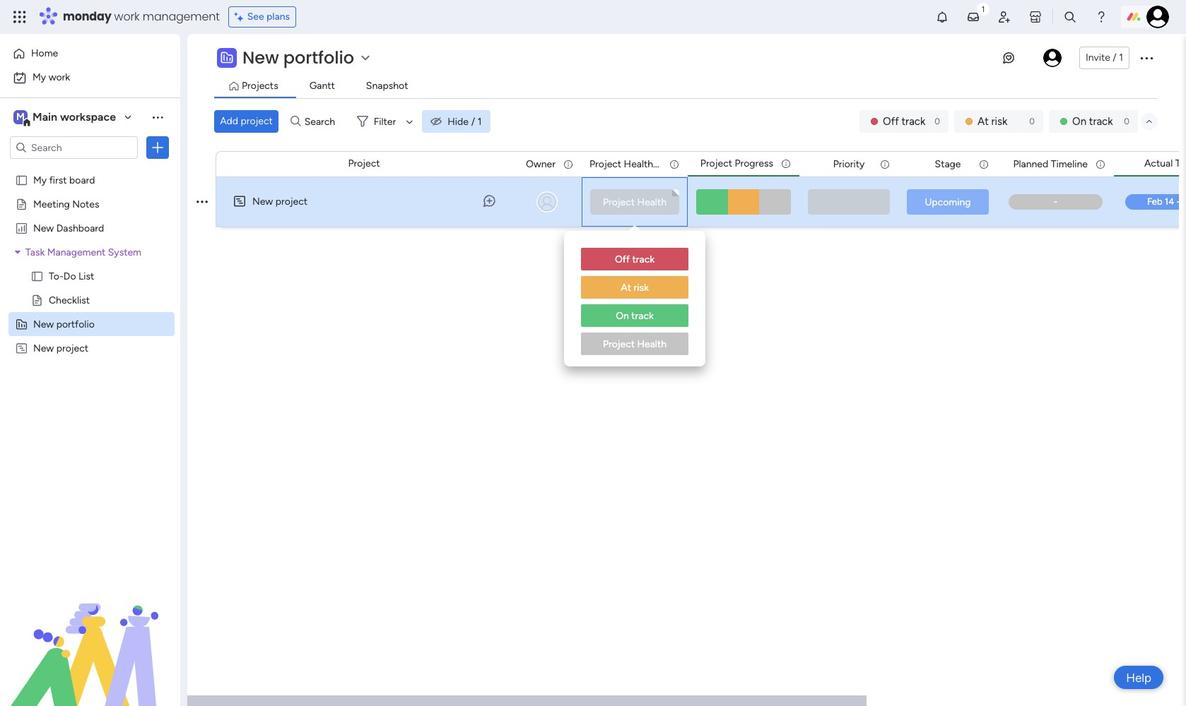Task type: vqa. For each thing, say whether or not it's contained in the screenshot.
the rightmost the Projects
no



Task type: describe. For each thing, give the bounding box(es) containing it.
project health inside option
[[603, 339, 667, 351]]

gantt
[[309, 80, 335, 92]]

1 horizontal spatial on
[[1072, 115, 1087, 128]]

kendall parks image
[[1043, 49, 1062, 67]]

invite / 1 button
[[1079, 47, 1130, 69]]

project for the project progress field at the right
[[700, 157, 732, 169]]

1 image
[[977, 1, 990, 17]]

column information image for planned timeline
[[1095, 159, 1106, 170]]

arrow down image
[[401, 113, 418, 130]]

my work
[[33, 71, 70, 83]]

filter
[[374, 116, 396, 128]]

Project Health (RAG) field
[[586, 157, 683, 172]]

lottie animation element
[[0, 564, 180, 707]]

column information image for project progress
[[780, 158, 792, 169]]

work for monday
[[114, 8, 140, 25]]

monday work management
[[63, 8, 220, 25]]

project down project health (rag) field
[[603, 196, 635, 208]]

project for project health (rag) field
[[590, 158, 622, 170]]

give feedback image
[[1002, 51, 1016, 65]]

Stage field
[[931, 157, 965, 172]]

filter button
[[351, 110, 418, 133]]

project inside list box
[[56, 342, 88, 354]]

hide / 1
[[448, 116, 482, 128]]

meeting notes
[[33, 198, 99, 210]]

home option
[[8, 42, 172, 65]]

my for my work
[[33, 71, 46, 83]]

new project inside list box
[[33, 342, 88, 354]]

projects button
[[238, 78, 282, 94]]

0 vertical spatial at risk
[[978, 115, 1008, 128]]

Priority field
[[830, 157, 868, 172]]

on track option
[[581, 305, 689, 329]]

task
[[25, 246, 45, 258]]

new portfolio inside list box
[[33, 318, 95, 330]]

select product image
[[13, 10, 27, 24]]

new dashboard
[[33, 222, 104, 234]]

public board image for to-do list
[[30, 269, 44, 283]]

risk inside at risk option
[[634, 282, 649, 294]]

1 vertical spatial options image
[[197, 171, 208, 232]]

project progress
[[700, 157, 773, 169]]

/ for hide
[[471, 116, 475, 128]]

monday
[[63, 8, 111, 25]]

stage
[[935, 158, 961, 170]]

system
[[108, 246, 141, 258]]

actual
[[1145, 157, 1173, 169]]

notifications image
[[935, 10, 949, 24]]

column information image for stage
[[978, 159, 990, 170]]

invite / 1
[[1086, 52, 1123, 64]]

1 horizontal spatial portfolio
[[283, 46, 354, 69]]

my work option
[[8, 66, 172, 89]]

snapshot
[[366, 80, 408, 92]]

add project
[[220, 115, 273, 127]]

public board image for meeting notes
[[15, 197, 28, 211]]

workspace image
[[13, 110, 28, 125]]

gantt button
[[306, 78, 339, 94]]

owner
[[526, 158, 556, 170]]

list box containing my first board
[[0, 165, 180, 551]]

0 for at risk
[[1030, 117, 1035, 127]]

update feed image
[[966, 10, 981, 24]]

board
[[69, 174, 95, 186]]

at risk inside at risk option
[[621, 282, 649, 294]]

to-
[[49, 270, 64, 282]]

upcoming
[[925, 196, 971, 208]]

Planned Timeline field
[[1010, 157, 1092, 172]]

list
[[78, 270, 94, 282]]

off track inside option
[[615, 254, 655, 266]]

hide
[[448, 116, 469, 128]]

0 vertical spatial new portfolio
[[242, 46, 354, 69]]

off inside option
[[615, 254, 630, 266]]

2 horizontal spatial project
[[276, 196, 308, 208]]

0 vertical spatial off
[[883, 115, 899, 128]]

add
[[220, 115, 238, 127]]

timeline
[[1051, 158, 1088, 170]]

0 vertical spatial at
[[978, 115, 989, 128]]

help button
[[1114, 667, 1164, 690]]

0 vertical spatial off track
[[883, 115, 926, 128]]

tab list containing projects
[[214, 75, 1158, 98]]

project inside button
[[241, 115, 273, 127]]

0 for on track
[[1124, 117, 1130, 127]]

public dashboard image
[[15, 221, 28, 235]]

Search field
[[301, 112, 343, 131]]

on track inside on track "option"
[[616, 310, 654, 322]]

task management system
[[25, 246, 141, 258]]

track inside "option"
[[632, 310, 654, 322]]

progress
[[735, 157, 773, 169]]

first
[[49, 174, 67, 186]]



Task type: locate. For each thing, give the bounding box(es) containing it.
/
[[1113, 52, 1117, 64], [471, 116, 475, 128]]

/ right the hide
[[471, 116, 475, 128]]

1 vertical spatial new project
[[33, 342, 88, 354]]

new portfolio down checklist
[[33, 318, 95, 330]]

2 project health from the top
[[603, 339, 667, 351]]

0 horizontal spatial project
[[56, 342, 88, 354]]

0 for off track
[[935, 117, 940, 127]]

risk down "give feedback" icon on the top right of page
[[991, 115, 1008, 128]]

portfolio inside list box
[[56, 318, 95, 330]]

workspace options image
[[151, 110, 165, 124]]

1 vertical spatial my
[[33, 174, 47, 186]]

1 horizontal spatial on track
[[1072, 115, 1113, 128]]

at inside option
[[621, 282, 631, 294]]

1 vertical spatial /
[[471, 116, 475, 128]]

my work link
[[8, 66, 172, 89]]

column information image left the project progress field at the right
[[669, 159, 680, 170]]

project down filter popup button at top left
[[348, 158, 380, 170]]

0 horizontal spatial off track
[[615, 254, 655, 266]]

0 horizontal spatial list box
[[0, 165, 180, 551]]

health
[[624, 158, 653, 170], [637, 196, 667, 208], [637, 339, 667, 351]]

projects
[[242, 80, 278, 92]]

options image
[[1138, 49, 1155, 66], [197, 171, 208, 232]]

at risk down "give feedback" icon on the top right of page
[[978, 115, 1008, 128]]

1 vertical spatial health
[[637, 196, 667, 208]]

1 vertical spatial off
[[615, 254, 630, 266]]

at risk option
[[581, 276, 689, 300]]

dashboard
[[56, 222, 104, 234]]

1 vertical spatial at
[[621, 282, 631, 294]]

1 horizontal spatial list box
[[564, 237, 706, 367]]

column information image
[[669, 159, 680, 170], [1095, 159, 1106, 170]]

0 left collapse "icon"
[[1124, 117, 1130, 127]]

1 vertical spatial work
[[49, 71, 70, 83]]

caret down image
[[15, 247, 21, 257]]

0 horizontal spatial on track
[[616, 310, 654, 322]]

0 horizontal spatial off
[[615, 254, 630, 266]]

0 horizontal spatial portfolio
[[56, 318, 95, 330]]

Owner field
[[522, 157, 559, 172]]

health inside field
[[624, 158, 653, 170]]

0 horizontal spatial 1
[[478, 116, 482, 128]]

1 horizontal spatial risk
[[991, 115, 1008, 128]]

column information image right timeline
[[1095, 159, 1106, 170]]

0
[[935, 117, 940, 127], [1030, 117, 1035, 127], [1124, 117, 1130, 127]]

do
[[63, 270, 76, 282]]

health inside option
[[637, 339, 667, 351]]

project health (rag)
[[590, 158, 683, 170]]

main
[[33, 110, 57, 124]]

1 horizontal spatial new portfolio
[[242, 46, 354, 69]]

see plans button
[[228, 6, 296, 28]]

Search in workspace field
[[30, 140, 118, 156]]

work inside option
[[49, 71, 70, 83]]

snapshot button
[[363, 78, 412, 94]]

project
[[700, 157, 732, 169], [348, 158, 380, 170], [590, 158, 622, 170], [603, 196, 635, 208], [603, 339, 635, 351]]

2 0 from the left
[[1030, 117, 1035, 127]]

0 vertical spatial options image
[[1138, 49, 1155, 66]]

health for project health option
[[637, 339, 667, 351]]

health left (rag)
[[624, 158, 653, 170]]

1 horizontal spatial off
[[883, 115, 899, 128]]

1 for invite / 1
[[1119, 52, 1123, 64]]

on track down at risk option
[[616, 310, 654, 322]]

work
[[114, 8, 140, 25], [49, 71, 70, 83]]

1 inside button
[[1119, 52, 1123, 64]]

health for project health (rag) field
[[624, 158, 653, 170]]

new portfolio button
[[214, 46, 377, 69]]

list box
[[0, 165, 180, 551], [564, 237, 706, 367]]

to-do list
[[49, 270, 94, 282]]

project left (rag)
[[590, 158, 622, 170]]

my inside option
[[33, 71, 46, 83]]

track
[[902, 115, 926, 128], [1089, 115, 1113, 128], [632, 254, 655, 266], [632, 310, 654, 322]]

planned timeline
[[1013, 158, 1088, 170]]

options image
[[151, 141, 165, 155]]

project health
[[603, 196, 667, 208], [603, 339, 667, 351]]

planned
[[1013, 158, 1049, 170]]

1 horizontal spatial 0
[[1030, 117, 1035, 127]]

column information image right the owner field
[[563, 159, 574, 170]]

1 horizontal spatial options image
[[1138, 49, 1155, 66]]

0 vertical spatial /
[[1113, 52, 1117, 64]]

main workspace
[[33, 110, 116, 124]]

Project Progress field
[[697, 156, 777, 171]]

notes
[[72, 198, 99, 210]]

lottie animation image
[[0, 564, 180, 707]]

1 vertical spatial project health
[[603, 339, 667, 351]]

1 vertical spatial off track
[[615, 254, 655, 266]]

(rag)
[[656, 158, 683, 170]]

public board image left to-
[[30, 269, 44, 283]]

option
[[0, 167, 180, 170]]

my first board
[[33, 174, 95, 186]]

help image
[[1094, 10, 1108, 24]]

track inside option
[[632, 254, 655, 266]]

0 up planned
[[1030, 117, 1035, 127]]

portfolio down checklist
[[56, 318, 95, 330]]

collapse image
[[1144, 116, 1155, 127]]

1 vertical spatial on
[[616, 310, 629, 322]]

public board image for my first board
[[15, 173, 28, 187]]

1 project health from the top
[[603, 196, 667, 208]]

0 horizontal spatial new portfolio
[[33, 318, 95, 330]]

work for my
[[49, 71, 70, 83]]

my inside list box
[[33, 174, 47, 186]]

at risk down the "off track" option at the top
[[621, 282, 649, 294]]

my down home
[[33, 71, 46, 83]]

1 horizontal spatial 1
[[1119, 52, 1123, 64]]

1 right invite
[[1119, 52, 1123, 64]]

v2 search image
[[291, 114, 301, 130]]

management
[[143, 8, 220, 25]]

workspace selection element
[[13, 109, 118, 127]]

project left progress
[[700, 157, 732, 169]]

2 horizontal spatial 0
[[1124, 117, 1130, 127]]

work right monday
[[114, 8, 140, 25]]

risk
[[991, 115, 1008, 128], [634, 282, 649, 294]]

off track option
[[581, 248, 689, 272]]

column information image right priority field at the right of page
[[879, 159, 891, 170]]

2 vertical spatial public board image
[[30, 269, 44, 283]]

0 up stage
[[935, 117, 940, 127]]

1 0 from the left
[[935, 117, 940, 127]]

0 horizontal spatial risk
[[634, 282, 649, 294]]

on inside "option"
[[616, 310, 629, 322]]

home link
[[8, 42, 172, 65]]

2 vertical spatial health
[[637, 339, 667, 351]]

actual tim
[[1145, 157, 1186, 169]]

on up timeline
[[1072, 115, 1087, 128]]

1 for hide / 1
[[478, 116, 482, 128]]

0 vertical spatial on track
[[1072, 115, 1113, 128]]

new portfolio up gantt at the top of the page
[[242, 46, 354, 69]]

1 vertical spatial public board image
[[15, 197, 28, 211]]

0 vertical spatial risk
[[991, 115, 1008, 128]]

help
[[1126, 671, 1152, 685]]

my for my first board
[[33, 174, 47, 186]]

/ for invite
[[1113, 52, 1117, 64]]

project down on track "option"
[[603, 339, 635, 351]]

health down on track "option"
[[637, 339, 667, 351]]

health down project health (rag)
[[637, 196, 667, 208]]

1 column information image from the left
[[669, 159, 680, 170]]

add project button
[[214, 110, 279, 133]]

1 vertical spatial on track
[[616, 310, 654, 322]]

m
[[16, 111, 25, 123]]

tab list
[[214, 75, 1158, 98]]

column information image for priority
[[879, 159, 891, 170]]

1 right the hide
[[478, 116, 482, 128]]

0 vertical spatial portfolio
[[283, 46, 354, 69]]

0 horizontal spatial column information image
[[669, 159, 680, 170]]

0 horizontal spatial 0
[[935, 117, 940, 127]]

Actual Tim field
[[1141, 156, 1186, 171]]

at risk
[[978, 115, 1008, 128], [621, 282, 649, 294]]

1
[[1119, 52, 1123, 64], [478, 116, 482, 128]]

1 horizontal spatial at
[[978, 115, 989, 128]]

0 vertical spatial project
[[241, 115, 273, 127]]

1 horizontal spatial project
[[241, 115, 273, 127]]

invite
[[1086, 52, 1111, 64]]

search everything image
[[1063, 10, 1077, 24]]

1 horizontal spatial column information image
[[1095, 159, 1106, 170]]

see plans
[[247, 11, 290, 23]]

0 horizontal spatial at
[[621, 282, 631, 294]]

1 vertical spatial portfolio
[[56, 318, 95, 330]]

public board image left first
[[15, 173, 28, 187]]

column information image
[[780, 158, 792, 169], [563, 159, 574, 170], [879, 159, 891, 170], [978, 159, 990, 170]]

1 horizontal spatial off track
[[883, 115, 926, 128]]

project health option
[[581, 333, 689, 357]]

1 vertical spatial risk
[[634, 282, 649, 294]]

list box containing off track
[[564, 237, 706, 367]]

off track
[[883, 115, 926, 128], [615, 254, 655, 266]]

invite members image
[[997, 10, 1012, 24]]

0 horizontal spatial /
[[471, 116, 475, 128]]

0 vertical spatial public board image
[[15, 173, 28, 187]]

0 vertical spatial work
[[114, 8, 140, 25]]

new
[[242, 46, 279, 69], [252, 196, 273, 208], [33, 222, 54, 234], [33, 318, 54, 330], [33, 342, 54, 354]]

2 column information image from the left
[[1095, 159, 1106, 170]]

on track
[[1072, 115, 1113, 128], [616, 310, 654, 322]]

3 0 from the left
[[1124, 117, 1130, 127]]

monday marketplace image
[[1029, 10, 1043, 24]]

management
[[47, 246, 106, 258]]

column information image for owner
[[563, 159, 574, 170]]

0 horizontal spatial at risk
[[621, 282, 649, 294]]

on
[[1072, 115, 1087, 128], [616, 310, 629, 322]]

0 vertical spatial 1
[[1119, 52, 1123, 64]]

at
[[978, 115, 989, 128], [621, 282, 631, 294]]

1 horizontal spatial work
[[114, 8, 140, 25]]

on down at risk option
[[616, 310, 629, 322]]

tim
[[1175, 157, 1186, 169]]

risk down the "off track" option at the top
[[634, 282, 649, 294]]

plans
[[267, 11, 290, 23]]

0 vertical spatial on
[[1072, 115, 1087, 128]]

project for project health option
[[603, 339, 635, 351]]

checklist
[[49, 294, 90, 306]]

on track up timeline
[[1072, 115, 1113, 128]]

portfolio
[[283, 46, 354, 69], [56, 318, 95, 330]]

home
[[31, 47, 58, 59]]

2 vertical spatial project
[[56, 342, 88, 354]]

1 vertical spatial project
[[276, 196, 308, 208]]

0 vertical spatial new project
[[252, 196, 308, 208]]

0 horizontal spatial work
[[49, 71, 70, 83]]

1 horizontal spatial /
[[1113, 52, 1117, 64]]

0 horizontal spatial options image
[[197, 171, 208, 232]]

/ inside button
[[1113, 52, 1117, 64]]

priority
[[833, 158, 865, 170]]

0 vertical spatial project health
[[603, 196, 667, 208]]

public board image up public dashboard icon
[[15, 197, 28, 211]]

my left first
[[33, 174, 47, 186]]

workspace
[[60, 110, 116, 124]]

public board image
[[30, 293, 44, 307]]

kendall parks image
[[1147, 6, 1169, 28]]

1 vertical spatial at risk
[[621, 282, 649, 294]]

project inside option
[[603, 339, 635, 351]]

0 horizontal spatial on
[[616, 310, 629, 322]]

off
[[883, 115, 899, 128], [615, 254, 630, 266]]

0 vertical spatial health
[[624, 158, 653, 170]]

portfolio up gantt at the top of the page
[[283, 46, 354, 69]]

column information image right "stage" "field"
[[978, 159, 990, 170]]

meeting
[[33, 198, 70, 210]]

project health down on track "option"
[[603, 339, 667, 351]]

column information image for project health (rag)
[[669, 159, 680, 170]]

new project
[[252, 196, 308, 208], [33, 342, 88, 354]]

project health down project health (rag) field
[[603, 196, 667, 208]]

1 vertical spatial 1
[[478, 116, 482, 128]]

1 horizontal spatial at risk
[[978, 115, 1008, 128]]

/ right invite
[[1113, 52, 1117, 64]]

column information image right progress
[[780, 158, 792, 169]]

my
[[33, 71, 46, 83], [33, 174, 47, 186]]

project
[[241, 115, 273, 127], [276, 196, 308, 208], [56, 342, 88, 354]]

see
[[247, 11, 264, 23]]

0 vertical spatial my
[[33, 71, 46, 83]]

work down home
[[49, 71, 70, 83]]

new portfolio
[[242, 46, 354, 69], [33, 318, 95, 330]]

1 vertical spatial new portfolio
[[33, 318, 95, 330]]

1 horizontal spatial new project
[[252, 196, 308, 208]]

public board image
[[15, 173, 28, 187], [15, 197, 28, 211], [30, 269, 44, 283]]

0 horizontal spatial new project
[[33, 342, 88, 354]]



